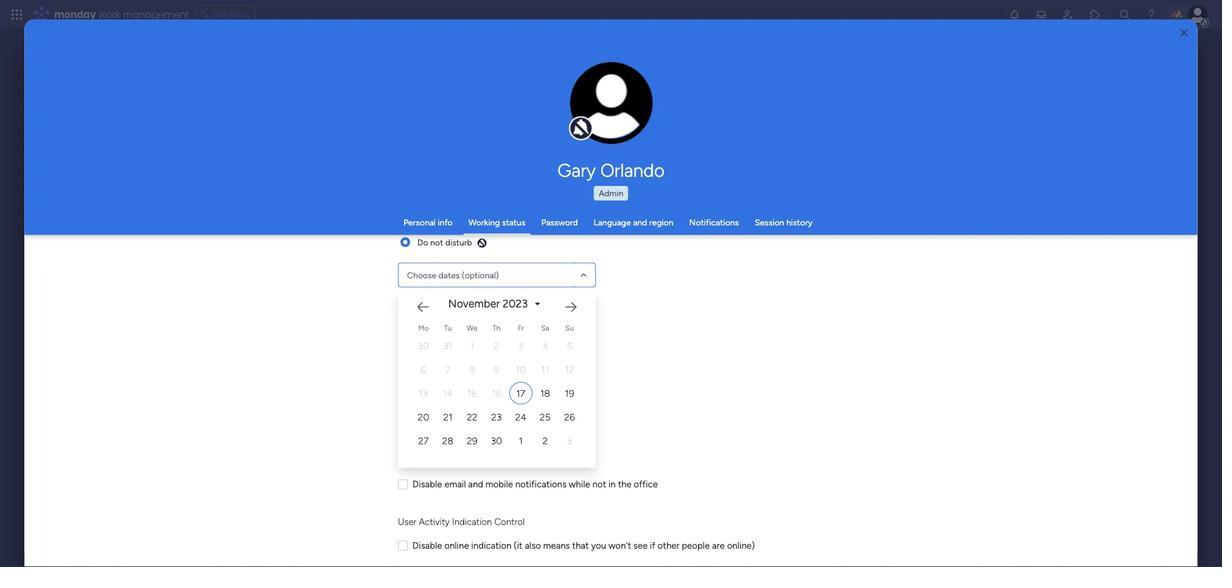 Task type: locate. For each thing, give the bounding box(es) containing it.
admin
[[599, 188, 623, 199]]

language and region
[[594, 218, 673, 228]]

and left region
[[633, 218, 647, 228]]

0 vertical spatial disable
[[413, 479, 442, 490]]

online)
[[727, 541, 755, 552]]

history
[[786, 218, 813, 228]]

in
[[609, 479, 616, 490]]

23
[[491, 412, 502, 423]]

november 2023
[[448, 298, 528, 311]]

if
[[650, 541, 655, 552]]

disable left email
[[413, 479, 442, 490]]

0 horizontal spatial not
[[430, 237, 443, 248]]

1 vertical spatial and
[[468, 479, 483, 490]]

people
[[682, 541, 710, 552]]

disable down the activity
[[413, 541, 442, 552]]

caret down image
[[535, 300, 540, 309]]

plans
[[229, 9, 250, 20]]

1 vertical spatial disable
[[413, 541, 442, 552]]

working status
[[468, 218, 525, 228]]

change profile picture button
[[570, 62, 653, 145]]

change
[[586, 110, 613, 119]]

2 disable from the top
[[413, 541, 442, 552]]

user activity indication control
[[398, 517, 525, 528]]

1 button
[[509, 430, 533, 452]]

other
[[658, 541, 680, 552]]

preview image
[[477, 238, 487, 249]]

17 button
[[509, 382, 533, 405]]

do not disturb
[[417, 237, 472, 248]]

info
[[438, 218, 453, 228]]

0 vertical spatial and
[[633, 218, 647, 228]]

notifications image
[[1008, 9, 1021, 21]]

2
[[543, 435, 548, 447]]

personal info
[[403, 218, 453, 228]]

(optional)
[[462, 270, 499, 281]]

19 button
[[558, 382, 581, 405]]

indication
[[452, 517, 492, 528]]

gary orlando
[[557, 159, 665, 181]]

gary orlando dialog
[[24, 19, 1198, 568]]

1 disable from the top
[[413, 479, 442, 490]]

notifications link
[[689, 218, 739, 228]]

we
[[467, 324, 478, 333]]

and right email
[[468, 479, 483, 490]]

18
[[540, 388, 550, 400]]

1 horizontal spatial not
[[592, 479, 606, 490]]

19
[[565, 388, 574, 400]]

su
[[565, 324, 574, 333]]

28 button
[[436, 430, 459, 452]]

user
[[398, 517, 417, 528]]

not right do
[[430, 237, 443, 248]]

and
[[633, 218, 647, 228], [468, 479, 483, 490]]

21
[[443, 412, 453, 423]]

notifications
[[515, 479, 567, 490]]

27 button
[[412, 430, 435, 452]]

1 horizontal spatial and
[[633, 218, 647, 228]]

won't
[[609, 541, 631, 552]]

disable
[[413, 479, 442, 490], [413, 541, 442, 552]]

1
[[519, 435, 523, 447]]

2 button
[[534, 430, 557, 452]]

monday
[[54, 8, 96, 21]]

25 button
[[534, 406, 557, 429]]

november 2023 region
[[398, 283, 964, 468]]

0 vertical spatial not
[[430, 237, 443, 248]]

while
[[569, 479, 590, 490]]

monday work management
[[54, 8, 189, 21]]

not left in
[[592, 479, 606, 490]]

session
[[755, 218, 784, 228]]

see plans button
[[196, 5, 255, 24]]

help image
[[1145, 9, 1158, 21]]

personal
[[403, 218, 436, 228]]

30 button
[[485, 430, 508, 452]]

not
[[430, 237, 443, 248], [592, 479, 606, 490]]



Task type: describe. For each thing, give the bounding box(es) containing it.
working
[[468, 218, 500, 228]]

tu
[[444, 324, 452, 333]]

disable online indication (it also means that you won't see if other people are online)
[[413, 541, 755, 552]]

sa
[[541, 324, 549, 333]]

2023
[[503, 298, 528, 311]]

apps image
[[1089, 9, 1101, 21]]

disturb
[[445, 237, 472, 248]]

notifications
[[689, 218, 739, 228]]

status
[[502, 218, 525, 228]]

30
[[491, 435, 502, 447]]

mo
[[418, 324, 429, 333]]

28
[[442, 435, 454, 447]]

select product image
[[11, 9, 23, 21]]

24 button
[[509, 406, 533, 429]]

disable for disable online indication (it also means that you won't see if other people are online)
[[413, 541, 442, 552]]

online
[[445, 541, 469, 552]]

that
[[572, 541, 589, 552]]

search everything image
[[1119, 9, 1131, 21]]

do
[[417, 237, 428, 248]]

disable for disable email and mobile notifications while not in the office
[[413, 479, 442, 490]]

26 button
[[558, 406, 581, 429]]

language
[[594, 218, 631, 228]]

17
[[516, 388, 526, 400]]

profile
[[615, 110, 637, 119]]

indication
[[471, 541, 512, 552]]

choose
[[407, 270, 437, 281]]

see
[[213, 9, 227, 20]]

22
[[467, 412, 478, 423]]

personal info link
[[403, 218, 453, 228]]

see plans
[[213, 9, 250, 20]]

change profile picture
[[586, 110, 637, 130]]

session history link
[[755, 218, 813, 228]]

close image
[[1181, 28, 1188, 37]]

also
[[525, 541, 541, 552]]

session history
[[755, 218, 813, 228]]

orlando
[[600, 159, 665, 181]]

th
[[493, 324, 501, 333]]

29
[[467, 435, 478, 447]]

password link
[[541, 218, 578, 228]]

fr
[[518, 324, 524, 333]]

0 horizontal spatial and
[[468, 479, 483, 490]]

20 button
[[412, 406, 435, 429]]

gary
[[557, 159, 596, 181]]

(it
[[514, 541, 523, 552]]

22 button
[[461, 406, 484, 429]]

29 button
[[461, 430, 484, 452]]

gary orlando button
[[444, 159, 778, 181]]

work
[[98, 8, 120, 21]]

november
[[448, 298, 500, 311]]

20
[[418, 412, 429, 423]]

password
[[541, 218, 578, 228]]

26
[[564, 412, 575, 423]]

18 button
[[534, 382, 557, 405]]

dates
[[439, 270, 460, 281]]

21 button
[[436, 406, 459, 429]]

region
[[649, 218, 673, 228]]

the
[[618, 479, 632, 490]]

language and region link
[[594, 218, 673, 228]]

working status link
[[468, 218, 525, 228]]

email
[[445, 479, 466, 490]]

gary orlando image
[[1188, 5, 1207, 24]]

mobile
[[486, 479, 513, 490]]

activity
[[419, 517, 450, 528]]

picture
[[599, 120, 624, 130]]

25
[[540, 412, 551, 423]]

disable email and mobile notifications while not in the office
[[413, 479, 658, 490]]

invite members image
[[1062, 9, 1074, 21]]

management
[[123, 8, 189, 21]]

choose dates (optional)
[[407, 270, 499, 281]]

control
[[494, 517, 525, 528]]

27
[[418, 435, 429, 447]]

1 vertical spatial not
[[592, 479, 606, 490]]

24
[[515, 412, 527, 423]]

you
[[591, 541, 606, 552]]

are
[[712, 541, 725, 552]]

inbox image
[[1035, 9, 1047, 21]]

23 button
[[485, 406, 508, 429]]

see
[[633, 541, 648, 552]]



Task type: vqa. For each thing, say whether or not it's contained in the screenshot.
INVITE MEMBERS icon
yes



